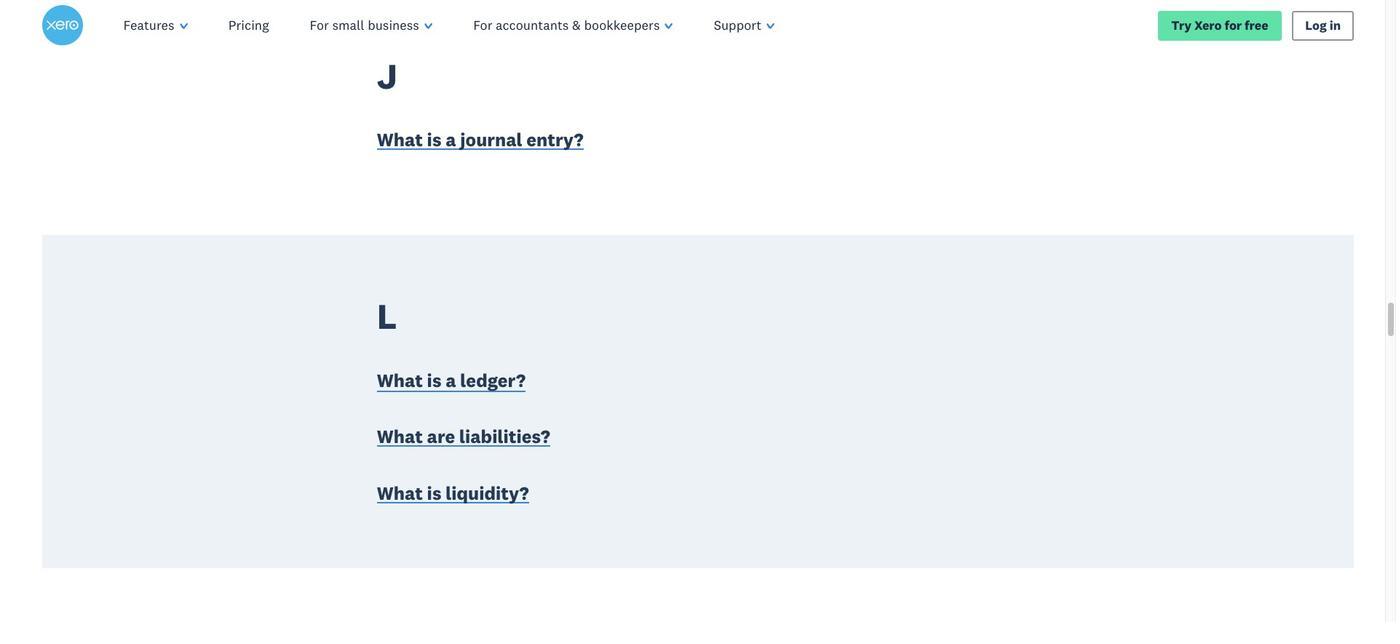 Task type: describe. For each thing, give the bounding box(es) containing it.
a for journal
[[446, 128, 456, 152]]

liabilities?
[[459, 425, 550, 449]]

what for what is a ledger?
[[377, 369, 423, 392]]

support button
[[694, 0, 795, 51]]

for accountants & bookkeepers
[[473, 17, 660, 33]]

what is liquidity? link
[[377, 481, 529, 509]]

3 is from the top
[[427, 482, 442, 505]]

ledger?
[[460, 369, 526, 392]]

try xero for free link
[[1158, 10, 1282, 41]]

for
[[1225, 17, 1242, 33]]

xero homepage image
[[42, 5, 83, 46]]

pricing link
[[208, 0, 289, 51]]

small
[[332, 17, 364, 33]]

what is a journal entry?
[[377, 128, 584, 152]]

log
[[1306, 17, 1327, 33]]

what for what are liabilities?
[[377, 425, 423, 449]]

support
[[714, 17, 762, 33]]

for accountants & bookkeepers button
[[453, 0, 694, 51]]

what is a ledger?
[[377, 369, 526, 392]]

bookkeepers
[[584, 17, 660, 33]]

accountants
[[496, 17, 569, 33]]

features
[[123, 17, 174, 33]]

what for what is a journal entry?
[[377, 128, 423, 152]]

what are liabilities?
[[377, 425, 550, 449]]

j
[[377, 54, 397, 98]]

what is a ledger? link
[[377, 368, 526, 395]]



Task type: vqa. For each thing, say whether or not it's contained in the screenshot.
Support
yes



Task type: locate. For each thing, give the bounding box(es) containing it.
xero
[[1195, 17, 1222, 33]]

log in link
[[1292, 10, 1354, 41]]

is
[[427, 128, 442, 152], [427, 369, 442, 392], [427, 482, 442, 505]]

for left accountants
[[473, 17, 492, 33]]

in
[[1330, 17, 1341, 33]]

log in
[[1306, 17, 1341, 33]]

a inside what is a journal entry? link
[[446, 128, 456, 152]]

1 for from the left
[[310, 17, 329, 33]]

features button
[[103, 0, 208, 51]]

is for journal
[[427, 128, 442, 152]]

1 what from the top
[[377, 128, 423, 152]]

a inside what is a ledger? link
[[446, 369, 456, 392]]

try
[[1172, 17, 1192, 33]]

a
[[446, 128, 456, 152], [446, 369, 456, 392]]

journal
[[460, 128, 522, 152]]

free
[[1245, 17, 1269, 33]]

a for ledger?
[[446, 369, 456, 392]]

business
[[368, 17, 419, 33]]

for left small
[[310, 17, 329, 33]]

what is liquidity?
[[377, 482, 529, 505]]

is for ledger?
[[427, 369, 442, 392]]

0 horizontal spatial for
[[310, 17, 329, 33]]

4 what from the top
[[377, 482, 423, 505]]

1 a from the top
[[446, 128, 456, 152]]

2 what from the top
[[377, 369, 423, 392]]

2 a from the top
[[446, 369, 456, 392]]

a left ledger? on the bottom left
[[446, 369, 456, 392]]

what is a journal entry? link
[[377, 128, 584, 155]]

pricing
[[228, 17, 269, 33]]

liquidity?
[[446, 482, 529, 505]]

for
[[310, 17, 329, 33], [473, 17, 492, 33]]

what for what is liquidity?
[[377, 482, 423, 505]]

l
[[377, 294, 396, 339]]

1 horizontal spatial for
[[473, 17, 492, 33]]

1 vertical spatial a
[[446, 369, 456, 392]]

a left journal
[[446, 128, 456, 152]]

what
[[377, 128, 423, 152], [377, 369, 423, 392], [377, 425, 423, 449], [377, 482, 423, 505]]

for small business button
[[289, 0, 453, 51]]

is left journal
[[427, 128, 442, 152]]

for for for accountants & bookkeepers
[[473, 17, 492, 33]]

&
[[572, 17, 581, 33]]

is left liquidity?
[[427, 482, 442, 505]]

for for for small business
[[310, 17, 329, 33]]

are
[[427, 425, 455, 449]]

for small business
[[310, 17, 419, 33]]

what are liabilities? link
[[377, 425, 550, 452]]

2 vertical spatial is
[[427, 482, 442, 505]]

3 what from the top
[[377, 425, 423, 449]]

1 vertical spatial is
[[427, 369, 442, 392]]

0 vertical spatial is
[[427, 128, 442, 152]]

is up are
[[427, 369, 442, 392]]

try xero for free
[[1172, 17, 1269, 33]]

entry?
[[527, 128, 584, 152]]

2 for from the left
[[473, 17, 492, 33]]

1 is from the top
[[427, 128, 442, 152]]

0 vertical spatial a
[[446, 128, 456, 152]]

2 is from the top
[[427, 369, 442, 392]]



